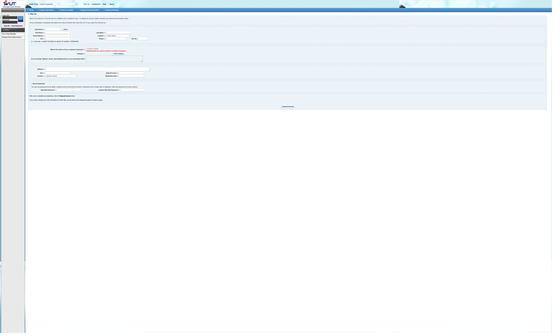 Task type: vqa. For each thing, say whether or not it's contained in the screenshot.
'inquiry' inside the 'BL / Container Inquiry' link
no



Task type: describe. For each thing, give the bounding box(es) containing it.
find id link
[[5, 31, 12, 33]]

up
[[109, 4, 112, 6]]

help
[[129, 4, 133, 6]]

find id
[[5, 31, 12, 33]]

chassis pool information link
[[1, 44, 31, 49]]

0 horizontal spatial pool
[[10, 45, 14, 47]]

customs
[[132, 11, 140, 14]]

track
[[42, 4, 48, 6]]

quick track
[[36, 4, 48, 6]]

home
[[36, 11, 42, 14]]

about link
[[137, 4, 143, 6]]

:
[[11, 18, 12, 20]]

1 vertical spatial chassis
[[2, 45, 10, 47]]

customs glossary
[[132, 11, 148, 14]]

id for find
[[10, 31, 12, 33]]

find password
[[14, 31, 28, 33]]

trucker
[[49, 11, 56, 14]]

contact us
[[115, 4, 125, 6]]

find for find password
[[14, 31, 18, 33]]

permit
[[75, 11, 81, 14]]

us
[[123, 4, 125, 6]]

password:
[[3, 24, 12, 26]]

1 horizontal spatial information
[[113, 11, 124, 14]]

logon
[[3, 18, 8, 20]]

permit to transfer
[[75, 11, 92, 14]]



Task type: locate. For each thing, give the bounding box(es) containing it.
find for find id
[[5, 31, 9, 33]]

chassis pool information down up
[[101, 11, 124, 14]]

transfer
[[84, 11, 92, 14]]

find down password: in the top of the page
[[5, 31, 9, 33]]

logon id :
[[3, 18, 12, 20]]

contact us link
[[115, 4, 125, 6]]

about
[[137, 4, 143, 6]]

id for logon
[[9, 18, 11, 20]]

login image
[[22, 20, 29, 27]]

id
[[9, 18, 11, 20], [10, 31, 12, 33]]

password
[[19, 31, 28, 33]]

find
[[5, 31, 9, 33], [14, 31, 18, 33]]

0 vertical spatial chassis
[[101, 11, 108, 14]]

sign up link
[[105, 4, 112, 6]]

pool down find id link
[[10, 45, 14, 47]]

1 vertical spatial chassis pool information
[[2, 45, 27, 47]]

0 horizontal spatial find
[[5, 31, 9, 33]]

trucker instruction
[[49, 11, 67, 14]]

pool down up
[[108, 11, 112, 14]]

None password field
[[3, 26, 22, 29]]

0 vertical spatial chassis pool information
[[101, 11, 124, 14]]

contact
[[115, 4, 122, 6]]

id down password: in the top of the page
[[10, 31, 12, 33]]

information down find password
[[15, 45, 27, 47]]

chassis down find id link
[[2, 45, 10, 47]]

instruction
[[57, 11, 67, 14]]

0 horizontal spatial chassis pool information
[[2, 45, 27, 47]]

None text field
[[3, 20, 22, 24]]

1 find from the left
[[5, 31, 9, 33]]

1 vertical spatial information
[[15, 45, 27, 47]]

to
[[82, 11, 83, 14]]

sign up
[[105, 4, 112, 6]]

find left password
[[14, 31, 18, 33]]

chassis pool information down find id link
[[2, 45, 27, 47]]

help link
[[129, 4, 133, 6]]

quick
[[36, 4, 42, 6]]

1 horizontal spatial pool
[[108, 11, 112, 14]]

0 vertical spatial information
[[113, 11, 124, 14]]

2 find from the left
[[14, 31, 18, 33]]

1 horizontal spatial chassis pool information
[[101, 11, 124, 14]]

0 horizontal spatial information
[[15, 45, 27, 47]]

1 vertical spatial pool
[[10, 45, 14, 47]]

1 horizontal spatial find
[[14, 31, 18, 33]]

None text field
[[75, 3, 93, 7]]

id left :
[[9, 18, 11, 20]]

pool
[[108, 11, 112, 14], [10, 45, 14, 47]]

0 horizontal spatial chassis
[[2, 45, 10, 47]]

glossary
[[140, 11, 148, 14]]

0 vertical spatial pool
[[108, 11, 112, 14]]

information down contact
[[113, 11, 124, 14]]

0 vertical spatial id
[[9, 18, 11, 20]]

1 horizontal spatial chassis
[[101, 11, 108, 14]]

chassis
[[101, 11, 108, 14], [2, 45, 10, 47]]

1 vertical spatial id
[[10, 31, 12, 33]]

chassis pool information inside chassis pool information link
[[2, 45, 27, 47]]

information
[[113, 11, 124, 14], [15, 45, 27, 47]]

chassis down sign
[[101, 11, 108, 14]]

sign
[[105, 4, 109, 6]]

chassis pool information
[[101, 11, 124, 14], [2, 45, 27, 47]]

find password link
[[14, 31, 28, 33]]



